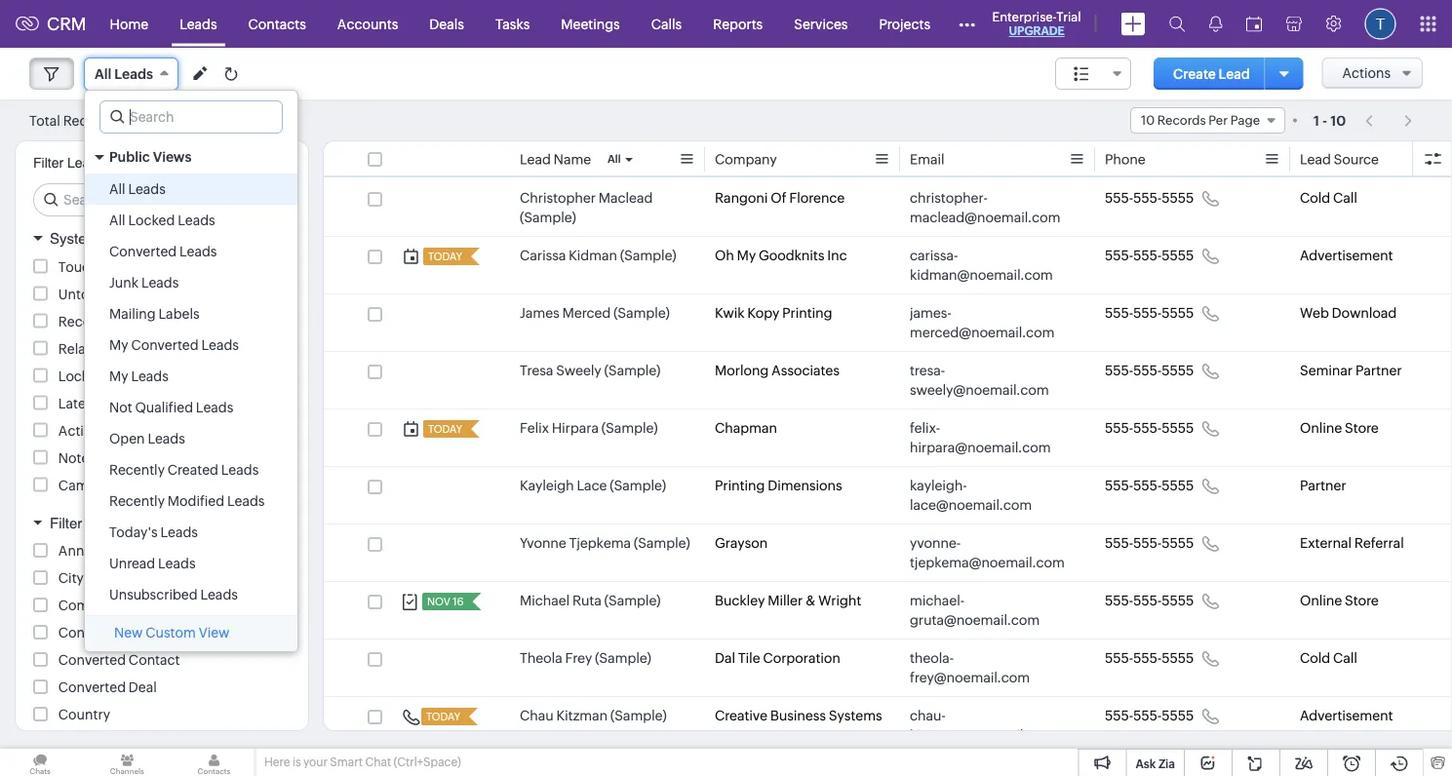 Task type: locate. For each thing, give the bounding box(es) containing it.
new custom view link
[[85, 616, 297, 652]]

1 vertical spatial locked
[[58, 368, 105, 384]]

0 horizontal spatial lead
[[520, 152, 551, 167]]

row group containing christopher maclead (sample)
[[324, 179, 1452, 755]]

5 555-555-5555 from the top
[[1105, 420, 1194, 436]]

printing right the kopy
[[782, 305, 832, 321]]

7 5555 from the top
[[1162, 535, 1194, 551]]

james- merced@noemail.com link
[[910, 303, 1066, 342]]

leads down home link
[[114, 66, 153, 82]]

1 vertical spatial store
[[1345, 593, 1379, 609]]

leads down public views
[[128, 181, 166, 197]]

records up junk leads
[[117, 259, 169, 275]]

records for related
[[109, 341, 162, 356]]

michael
[[520, 593, 570, 609]]

(sample) inside 'link'
[[610, 478, 666, 494]]

touched
[[58, 259, 114, 275]]

reports
[[713, 16, 763, 32]]

cold call
[[1300, 190, 1358, 206], [1300, 651, 1358, 666]]

row group
[[324, 179, 1452, 755]]

all up system defined filters
[[109, 213, 125, 228]]

external
[[1300, 535, 1352, 551]]

action up related records action
[[107, 314, 149, 329]]

0 vertical spatial filter
[[33, 155, 64, 171]]

(sample) for kayleigh lace (sample)
[[610, 478, 666, 494]]

leads down recently modified leads
[[160, 525, 198, 540]]

company up rangoni
[[715, 152, 777, 167]]

7 555-555-5555 from the top
[[1105, 535, 1194, 551]]

9 555-555-5555 from the top
[[1105, 651, 1194, 666]]

christopher maclead (sample)
[[520, 190, 653, 225]]

0 vertical spatial advertisement
[[1300, 248, 1393, 263]]

leads inside field
[[114, 66, 153, 82]]

records up the mailing labels
[[133, 286, 185, 302]]

partner right seminar
[[1356, 363, 1402, 378]]

recently up 'fields' at the left of page
[[109, 494, 165, 509]]

8 5555 from the top
[[1162, 593, 1194, 609]]

kitzman
[[556, 708, 608, 724]]

5 5555 from the top
[[1162, 420, 1194, 436]]

1 5555 from the top
[[1162, 190, 1194, 206]]

1 vertical spatial today
[[428, 423, 462, 436]]

profile image
[[1365, 8, 1396, 40]]

2 vertical spatial today link
[[421, 708, 462, 726]]

converted leads
[[109, 244, 217, 259]]

calendar image
[[1246, 16, 1263, 32]]

lace@noemail.com
[[910, 497, 1032, 513]]

6 555-555-5555 from the top
[[1105, 478, 1194, 494]]

0 horizontal spatial action
[[107, 314, 149, 329]]

system
[[50, 230, 99, 247]]

10 inside total records 10
[[118, 114, 132, 128]]

creative business systems
[[715, 708, 882, 724]]

public views region
[[85, 174, 297, 611]]

8 555-555-5555 from the top
[[1105, 593, 1194, 609]]

all leads down public
[[109, 181, 166, 197]]

1 horizontal spatial lead
[[1219, 66, 1250, 81]]

created
[[168, 462, 218, 478]]

1 vertical spatial advertisement
[[1300, 708, 1393, 724]]

555-555-5555 for kayleigh- lace@noemail.com
[[1105, 478, 1194, 494]]

records up 'my leads' at the top left of page
[[109, 341, 162, 356]]

size image
[[1074, 65, 1090, 83]]

store
[[1345, 420, 1379, 436], [1345, 593, 1379, 609]]

2 cold call from the top
[[1300, 651, 1358, 666]]

1 vertical spatial cold
[[1300, 651, 1331, 666]]

filter for filter by fields
[[50, 515, 82, 532]]

felix hirpara (sample) link
[[520, 418, 658, 438]]

call for christopher- maclead@noemail.com
[[1333, 190, 1358, 206]]

chau
[[520, 708, 554, 724]]

search element
[[1157, 0, 1197, 48]]

10 555-555-5555 from the top
[[1105, 708, 1194, 724]]

0 vertical spatial call
[[1333, 190, 1358, 206]]

email up christopher-
[[910, 152, 945, 167]]

0 horizontal spatial company
[[58, 598, 120, 614]]

3 555-555-5555 from the top
[[1105, 305, 1194, 321]]

my right oh
[[737, 248, 756, 263]]

today's leads
[[109, 525, 198, 540]]

0 horizontal spatial locked
[[58, 368, 105, 384]]

annual revenue
[[58, 543, 161, 559]]

cold call for theola- frey@noemail.com
[[1300, 651, 1358, 666]]

kwik
[[715, 305, 745, 321]]

2 online store from the top
[[1300, 593, 1379, 609]]

latest
[[58, 396, 97, 411]]

unread leads option
[[85, 548, 297, 579]]

leads down the my leads option
[[196, 400, 233, 416]]

None field
[[1056, 58, 1132, 90]]

related
[[58, 341, 107, 356]]

kayleigh lace (sample) link
[[520, 476, 666, 495]]

all up total records 10
[[95, 66, 111, 82]]

converted deal
[[58, 680, 157, 695]]

(sample) right kidman
[[620, 248, 676, 263]]

2 5555 from the top
[[1162, 248, 1194, 263]]

2 vertical spatial my
[[109, 369, 128, 384]]

lead
[[1219, 66, 1250, 81], [520, 152, 551, 167], [1300, 152, 1331, 167]]

today's
[[109, 525, 158, 540]]

0 vertical spatial recently
[[109, 462, 165, 478]]

my for my leads
[[109, 369, 128, 384]]

0 vertical spatial email
[[910, 152, 945, 167]]

1 cold call from the top
[[1300, 190, 1358, 206]]

recently
[[109, 462, 165, 478], [109, 494, 165, 509]]

yvonne tjepkema (sample)
[[520, 535, 690, 551]]

converted up junk leads
[[109, 244, 177, 259]]

1 vertical spatial action
[[165, 341, 206, 356]]

recently inside "option"
[[109, 462, 165, 478]]

lead for lead name
[[520, 152, 551, 167]]

converted up converted deal
[[58, 653, 126, 668]]

store down seminar partner
[[1345, 420, 1379, 436]]

partner up external
[[1300, 478, 1347, 494]]

1 online store from the top
[[1300, 420, 1379, 436]]

tresa
[[520, 363, 553, 378]]

4 5555 from the top
[[1162, 363, 1194, 378]]

1 vertical spatial my
[[109, 337, 128, 353]]

0 vertical spatial printing
[[782, 305, 832, 321]]

10
[[1331, 113, 1346, 128], [1141, 113, 1155, 128], [118, 114, 132, 128]]

5555 for felix- hirpara@noemail.com
[[1162, 420, 1194, 436]]

(sample) right tjepkema
[[634, 535, 690, 551]]

2 vertical spatial today
[[426, 711, 460, 723]]

michael- gruta@noemail.com
[[910, 593, 1040, 628]]

1 vertical spatial today link
[[423, 420, 464, 438]]

0 vertical spatial all leads
[[95, 66, 153, 82]]

store for felix- hirpara@noemail.com
[[1345, 420, 1379, 436]]

0 horizontal spatial partner
[[1300, 478, 1347, 494]]

search text field up system defined filters dropdown button
[[34, 184, 293, 216]]

today for carissa kidman (sample)
[[428, 251, 462, 263]]

all leads inside 'option'
[[109, 181, 166, 197]]

felix-
[[910, 420, 940, 436]]

1 horizontal spatial action
[[165, 341, 206, 356]]

555-555-5555 for yvonne- tjepkema@noemail.com
[[1105, 535, 1194, 551]]

converted up converted contact
[[58, 625, 126, 641]]

1 vertical spatial call
[[1333, 651, 1358, 666]]

unsubscribed leads
[[109, 587, 238, 603]]

search text field up public views button
[[100, 101, 282, 133]]

1 horizontal spatial locked
[[128, 213, 175, 228]]

leads down all locked leads option
[[179, 244, 217, 259]]

1 online from the top
[[1300, 420, 1342, 436]]

junk leads
[[109, 275, 179, 291]]

online store
[[1300, 420, 1379, 436], [1300, 593, 1379, 609]]

my up the latest email status
[[109, 369, 128, 384]]

my inside option
[[109, 369, 128, 384]]

lead left name
[[520, 152, 551, 167]]

here
[[264, 756, 290, 769]]

1 store from the top
[[1345, 420, 1379, 436]]

2 store from the top
[[1345, 593, 1379, 609]]

2 online from the top
[[1300, 593, 1342, 609]]

4 555-555-5555 from the top
[[1105, 363, 1194, 378]]

kopy
[[748, 305, 780, 321]]

reports link
[[698, 0, 779, 47]]

2 call from the top
[[1333, 651, 1358, 666]]

leads right 'created'
[[221, 462, 259, 478]]

channels image
[[87, 749, 167, 776]]

1 horizontal spatial 10
[[1141, 113, 1155, 128]]

systems
[[829, 708, 882, 724]]

cold for theola- frey@noemail.com
[[1300, 651, 1331, 666]]

all leads down home link
[[95, 66, 153, 82]]

0 vertical spatial today
[[428, 251, 462, 263]]

christopher- maclead@noemail.com link
[[910, 188, 1066, 227]]

company
[[715, 152, 777, 167], [58, 598, 120, 614]]

public views button
[[85, 140, 297, 174]]

0 vertical spatial cold call
[[1300, 190, 1358, 206]]

recently down open
[[109, 462, 165, 478]]

1 vertical spatial recently
[[109, 494, 165, 509]]

0 vertical spatial cold
[[1300, 190, 1331, 206]]

2 recently from the top
[[109, 494, 165, 509]]

0 vertical spatial locked
[[128, 213, 175, 228]]

online for felix- hirpara@noemail.com
[[1300, 420, 1342, 436]]

1 vertical spatial all leads
[[109, 181, 166, 197]]

contact
[[129, 653, 180, 668]]

2 advertisement from the top
[[1300, 708, 1393, 724]]

1 advertisement from the top
[[1300, 248, 1393, 263]]

of
[[771, 190, 787, 206]]

1 vertical spatial company
[[58, 598, 120, 614]]

meetings
[[561, 16, 620, 32]]

2 horizontal spatial 10
[[1331, 113, 1346, 128]]

recently modified leads
[[109, 494, 265, 509]]

2 cold from the top
[[1300, 651, 1331, 666]]

(sample) right lace
[[610, 478, 666, 494]]

yvonne tjepkema (sample) link
[[520, 534, 690, 553]]

recently inside recently modified leads option
[[109, 494, 165, 509]]

(sample) right sweely
[[604, 363, 661, 378]]

0 vertical spatial my
[[737, 248, 756, 263]]

all down by
[[109, 181, 125, 197]]

contacts link
[[233, 0, 322, 47]]

sweely
[[556, 363, 602, 378]]

10 up phone
[[1141, 113, 1155, 128]]

recently created leads
[[109, 462, 259, 478]]

michael ruta (sample) link
[[520, 591, 661, 611]]

(sample) for theola frey (sample)
[[595, 651, 651, 666]]

0 vertical spatial store
[[1345, 420, 1379, 436]]

store down the external referral
[[1345, 593, 1379, 609]]

today for felix hirpara (sample)
[[428, 423, 462, 436]]

converted up 'country'
[[58, 680, 126, 695]]

lead right create
[[1219, 66, 1250, 81]]

views
[[153, 149, 191, 165]]

0 horizontal spatial email
[[100, 396, 134, 411]]

florence
[[789, 190, 845, 206]]

name
[[554, 152, 591, 167]]

leads link
[[164, 0, 233, 47]]

filter
[[33, 155, 64, 171], [50, 515, 82, 532]]

(sample) inside the christopher maclead (sample)
[[520, 210, 576, 225]]

0 vertical spatial partner
[[1356, 363, 1402, 378]]

locked up the defined
[[128, 213, 175, 228]]

555-555-5555
[[1105, 190, 1194, 206], [1105, 248, 1194, 263], [1105, 305, 1194, 321], [1105, 363, 1194, 378], [1105, 420, 1194, 436], [1105, 478, 1194, 494], [1105, 535, 1194, 551], [1105, 593, 1194, 609], [1105, 651, 1194, 666], [1105, 708, 1194, 724]]

all locked leads option
[[85, 205, 297, 236]]

store for michael- gruta@noemail.com
[[1345, 593, 1379, 609]]

1 vertical spatial filter
[[50, 515, 82, 532]]

10 records per page
[[1141, 113, 1260, 128]]

10 up public
[[118, 114, 132, 128]]

3 5555 from the top
[[1162, 305, 1194, 321]]

navigation
[[1356, 106, 1423, 135]]

tresa sweely (sample)
[[520, 363, 661, 378]]

maclead@noemail.com
[[910, 210, 1061, 225]]

online store for felix- hirpara@noemail.com
[[1300, 420, 1379, 436]]

records inside field
[[1158, 113, 1206, 128]]

online down external
[[1300, 593, 1342, 609]]

online down seminar
[[1300, 420, 1342, 436]]

associates
[[772, 363, 840, 378]]

leads up filters
[[178, 213, 215, 228]]

1 cold from the top
[[1300, 190, 1331, 206]]

lead down 1
[[1300, 152, 1331, 167]]

filter left by
[[50, 515, 82, 532]]

oh
[[715, 248, 734, 263]]

ruta
[[573, 593, 602, 609]]

converted for converted account
[[58, 625, 126, 641]]

5555 for carissa- kidman@noemail.com
[[1162, 248, 1194, 263]]

here is your smart chat (ctrl+space)
[[264, 756, 461, 769]]

1 vertical spatial search text field
[[34, 184, 293, 216]]

online store down seminar partner
[[1300, 420, 1379, 436]]

grayson
[[715, 535, 768, 551]]

1 vertical spatial cold call
[[1300, 651, 1358, 666]]

(sample) for felix hirpara (sample)
[[602, 420, 658, 436]]

action
[[107, 314, 149, 329], [165, 341, 206, 356]]

printing up grayson
[[715, 478, 765, 494]]

records left per
[[1158, 113, 1206, 128]]

qualified
[[135, 400, 193, 416]]

1 vertical spatial printing
[[715, 478, 765, 494]]

(sample) right hirpara
[[602, 420, 658, 436]]

(sample) right ruta
[[604, 593, 661, 609]]

converted
[[109, 244, 177, 259], [131, 337, 199, 353], [58, 625, 126, 641], [58, 653, 126, 668], [58, 680, 126, 695]]

signals image
[[1209, 16, 1223, 32]]

All Leads field
[[84, 58, 178, 91]]

(sample) right kitzman
[[611, 708, 667, 724]]

records up "filter leads by"
[[63, 113, 115, 128]]

leads up view
[[200, 587, 238, 603]]

1 vertical spatial online store
[[1300, 593, 1379, 609]]

leads up the my leads option
[[201, 337, 239, 353]]

unsubscribed leads option
[[85, 579, 297, 611]]

your
[[303, 756, 328, 769]]

records
[[63, 113, 115, 128], [1158, 113, 1206, 128], [117, 259, 169, 275], [133, 286, 185, 302], [109, 341, 162, 356]]

action up the my leads option
[[165, 341, 206, 356]]

recently for recently created leads
[[109, 462, 165, 478]]

deals
[[429, 16, 464, 32]]

email down 'my leads' at the top left of page
[[100, 396, 134, 411]]

2 555-555-5555 from the top
[[1105, 248, 1194, 263]]

kayleigh lace (sample)
[[520, 478, 666, 494]]

records for untouched
[[133, 286, 185, 302]]

10 right -
[[1331, 113, 1346, 128]]

555-555-5555 for michael- gruta@noemail.com
[[1105, 593, 1194, 609]]

ask zia
[[1136, 757, 1175, 771]]

1 vertical spatial online
[[1300, 593, 1342, 609]]

(sample) for yvonne tjepkema (sample)
[[634, 535, 690, 551]]

total
[[29, 113, 60, 128]]

0 vertical spatial online store
[[1300, 420, 1379, 436]]

my for my converted leads
[[109, 337, 128, 353]]

1 555-555-5555 from the top
[[1105, 190, 1194, 206]]

1 call from the top
[[1333, 190, 1358, 206]]

theola frey (sample)
[[520, 651, 651, 666]]

2 horizontal spatial lead
[[1300, 152, 1331, 167]]

email
[[910, 152, 945, 167], [100, 396, 134, 411]]

leads down the qualified
[[148, 431, 185, 447]]

enterprise-trial upgrade
[[993, 9, 1081, 38]]

michael ruta (sample)
[[520, 593, 661, 609]]

filter inside filter by fields 'dropdown button'
[[50, 515, 82, 532]]

records for total
[[63, 113, 115, 128]]

0 vertical spatial today link
[[423, 248, 464, 265]]

miller
[[768, 593, 803, 609]]

(sample) for chau kitzman (sample)
[[611, 708, 667, 724]]

1 recently from the top
[[109, 462, 165, 478]]

0 vertical spatial online
[[1300, 420, 1342, 436]]

1 horizontal spatial company
[[715, 152, 777, 167]]

Search text field
[[100, 101, 282, 133], [34, 184, 293, 216]]

theola
[[520, 651, 563, 666]]

filter down total
[[33, 155, 64, 171]]

advertisement for chau- kitzman@noemail.com
[[1300, 708, 1393, 724]]

online store down the external referral
[[1300, 593, 1379, 609]]

cold
[[1300, 190, 1331, 206], [1300, 651, 1331, 666]]

recently modified leads option
[[85, 486, 297, 517]]

6 5555 from the top
[[1162, 478, 1194, 494]]

my down record action
[[109, 337, 128, 353]]

0 horizontal spatial printing
[[715, 478, 765, 494]]

0 vertical spatial company
[[715, 152, 777, 167]]

advertisement for carissa- kidman@noemail.com
[[1300, 248, 1393, 263]]

(sample) down christopher
[[520, 210, 576, 225]]

0 horizontal spatial 10
[[118, 114, 132, 128]]

1 vertical spatial email
[[100, 396, 134, 411]]

converted inside converted leads option
[[109, 244, 177, 259]]

(sample) for christopher maclead (sample)
[[520, 210, 576, 225]]

10 5555 from the top
[[1162, 708, 1194, 724]]

1 vertical spatial partner
[[1300, 478, 1347, 494]]

company down city
[[58, 598, 120, 614]]

1
[[1314, 113, 1320, 128]]

(sample) right merced at left top
[[614, 305, 670, 321]]

9 5555 from the top
[[1162, 651, 1194, 666]]

create menu image
[[1121, 12, 1146, 36]]

(sample) right frey
[[595, 651, 651, 666]]

(sample) for carissa kidman (sample)
[[620, 248, 676, 263]]

locked down "related"
[[58, 368, 105, 384]]

my
[[737, 248, 756, 263], [109, 337, 128, 353], [109, 369, 128, 384]]

leads up status on the bottom of page
[[131, 369, 169, 384]]

calls
[[651, 16, 682, 32]]

all leads
[[95, 66, 153, 82], [109, 181, 166, 197]]



Task type: describe. For each thing, give the bounding box(es) containing it.
mailing labels
[[109, 306, 200, 322]]

555-555-5555 for chau- kitzman@noemail.com
[[1105, 708, 1194, 724]]

cold for christopher- maclead@noemail.com
[[1300, 190, 1331, 206]]

555-555-5555 for felix- hirpara@noemail.com
[[1105, 420, 1194, 436]]

10 for total records 10
[[118, 114, 132, 128]]

felix
[[520, 420, 549, 436]]

deals link
[[414, 0, 480, 47]]

all inside field
[[95, 66, 111, 82]]

total records 10
[[29, 113, 132, 128]]

system defined filters button
[[16, 221, 308, 256]]

christopher-
[[910, 190, 988, 206]]

create lead button
[[1154, 58, 1270, 90]]

recently for recently modified leads
[[109, 494, 165, 509]]

zia
[[1159, 757, 1175, 771]]

filter for filter leads by
[[33, 155, 64, 171]]

services link
[[779, 0, 864, 47]]

crm link
[[16, 14, 86, 34]]

web download
[[1300, 305, 1397, 321]]

chau- kitzman@noemail.com
[[910, 708, 1056, 743]]

per
[[1209, 113, 1228, 128]]

Other Modules field
[[946, 8, 988, 40]]

leads right 'home'
[[180, 16, 217, 32]]

online for michael- gruta@noemail.com
[[1300, 593, 1342, 609]]

web
[[1300, 305, 1329, 321]]

leads inside 'option'
[[128, 181, 166, 197]]

tile
[[738, 651, 760, 666]]

today link for chau
[[421, 708, 462, 726]]

records for 10
[[1158, 113, 1206, 128]]

carissa kidman (sample) link
[[520, 246, 676, 265]]

today link for felix
[[423, 420, 464, 438]]

christopher
[[520, 190, 596, 206]]

(sample) for michael ruta (sample)
[[604, 593, 661, 609]]

1 horizontal spatial printing
[[782, 305, 832, 321]]

5555 for christopher- maclead@noemail.com
[[1162, 190, 1194, 206]]

(sample) for james merced (sample)
[[614, 305, 670, 321]]

5555 for tresa- sweely@noemail.com
[[1162, 363, 1194, 378]]

ask
[[1136, 757, 1156, 771]]

chau kitzman (sample) link
[[520, 706, 667, 726]]

carissa- kidman@noemail.com link
[[910, 246, 1066, 285]]

morlong
[[715, 363, 769, 378]]

status
[[137, 396, 177, 411]]

leads inside "option"
[[221, 462, 259, 478]]

555-555-5555 for theola- frey@noemail.com
[[1105, 651, 1194, 666]]

lead inside button
[[1219, 66, 1250, 81]]

inc
[[827, 248, 847, 263]]

converted leads option
[[85, 236, 297, 267]]

all inside 'option'
[[109, 181, 125, 197]]

by
[[86, 515, 103, 532]]

today for chau kitzman (sample)
[[426, 711, 460, 723]]

kayleigh
[[520, 478, 574, 494]]

nov 16
[[427, 596, 464, 608]]

christopher- maclead@noemail.com
[[910, 190, 1061, 225]]

related records action
[[58, 341, 206, 356]]

hirpara@noemail.com
[[910, 440, 1051, 455]]

smart
[[330, 756, 363, 769]]

buckley miller & wright
[[715, 593, 862, 609]]

-
[[1323, 113, 1328, 128]]

my inside row group
[[737, 248, 756, 263]]

555-555-5555 for tresa- sweely@noemail.com
[[1105, 363, 1194, 378]]

hirpara
[[552, 420, 599, 436]]

junk
[[109, 275, 139, 291]]

0 vertical spatial action
[[107, 314, 149, 329]]

trial
[[1057, 9, 1081, 24]]

by
[[108, 155, 123, 171]]

555-555-5555 for carissa- kidman@noemail.com
[[1105, 248, 1194, 263]]

lead source
[[1300, 152, 1379, 167]]

1 horizontal spatial partner
[[1356, 363, 1402, 378]]

yvonne
[[520, 535, 566, 551]]

lead for lead source
[[1300, 152, 1331, 167]]

deal
[[129, 680, 157, 695]]

tresa-
[[910, 363, 945, 378]]

create
[[1173, 66, 1216, 81]]

cold call for christopher- maclead@noemail.com
[[1300, 190, 1358, 206]]

carissa
[[520, 248, 566, 263]]

chau-
[[910, 708, 946, 724]]

tasks link
[[480, 0, 546, 47]]

5555 for michael- gruta@noemail.com
[[1162, 593, 1194, 609]]

all leads option
[[85, 174, 297, 205]]

5555 for theola- frey@noemail.com
[[1162, 651, 1194, 666]]

signals element
[[1197, 0, 1234, 48]]

chau- kitzman@noemail.com link
[[910, 706, 1066, 745]]

my leads option
[[85, 361, 297, 392]]

(sample) for tresa sweely (sample)
[[604, 363, 661, 378]]

theola frey (sample) link
[[520, 649, 651, 668]]

buckley
[[715, 593, 765, 609]]

call for theola- frey@noemail.com
[[1333, 651, 1358, 666]]

maclead
[[599, 190, 653, 206]]

download
[[1332, 305, 1397, 321]]

mailing
[[109, 306, 156, 322]]

felix hirpara (sample)
[[520, 420, 658, 436]]

1 - 10
[[1314, 113, 1346, 128]]

all inside option
[[109, 213, 125, 228]]

defined
[[103, 230, 153, 247]]

leads down converted leads
[[141, 275, 179, 291]]

creative
[[715, 708, 768, 724]]

frey@noemail.com
[[910, 670, 1030, 686]]

kidman@noemail.com
[[910, 267, 1053, 283]]

sweely@noemail.com
[[910, 382, 1049, 398]]

today link for carissa
[[423, 248, 464, 265]]

leads inside option
[[179, 244, 217, 259]]

5555 for james- merced@noemail.com
[[1162, 305, 1194, 321]]

5555 for chau- kitzman@noemail.com
[[1162, 708, 1194, 724]]

kitzman@noemail.com
[[910, 728, 1056, 743]]

theola- frey@noemail.com
[[910, 651, 1030, 686]]

chau kitzman (sample)
[[520, 708, 667, 724]]

junk leads option
[[85, 267, 297, 298]]

5555 for kayleigh- lace@noemail.com
[[1162, 478, 1194, 494]]

actions
[[1342, 65, 1391, 81]]

leads inside option
[[196, 400, 233, 416]]

profile element
[[1353, 0, 1408, 47]]

records for touched
[[117, 259, 169, 275]]

chapman
[[715, 420, 777, 436]]

all leads inside field
[[95, 66, 153, 82]]

fields
[[107, 515, 146, 532]]

online store for michael- gruta@noemail.com
[[1300, 593, 1379, 609]]

10 Records Per Page field
[[1130, 107, 1286, 134]]

not qualified leads option
[[85, 392, 297, 423]]

printing dimensions
[[715, 478, 842, 494]]

latest email status
[[58, 396, 177, 411]]

filters
[[157, 230, 197, 247]]

16
[[453, 596, 464, 608]]

felix- hirpara@noemail.com
[[910, 420, 1051, 455]]

leads left by
[[67, 155, 105, 171]]

filter leads by
[[33, 155, 123, 171]]

view
[[199, 625, 230, 641]]

locked inside option
[[128, 213, 175, 228]]

0 vertical spatial search text field
[[100, 101, 282, 133]]

lead name
[[520, 152, 591, 167]]

new custom view
[[114, 625, 230, 641]]

phone
[[1105, 152, 1146, 167]]

leads right the modified
[[227, 494, 265, 509]]

converted for converted contact
[[58, 653, 126, 668]]

555-555-5555 for christopher- maclead@noemail.com
[[1105, 190, 1194, 206]]

10 inside field
[[1141, 113, 1155, 128]]

tasks
[[495, 16, 530, 32]]

chats image
[[0, 749, 80, 776]]

tresa sweely (sample) link
[[520, 361, 661, 380]]

business
[[770, 708, 826, 724]]

country
[[58, 707, 110, 723]]

recently created leads option
[[85, 455, 297, 486]]

external referral
[[1300, 535, 1404, 551]]

tjepkema@noemail.com
[[910, 555, 1065, 571]]

converted for converted deal
[[58, 680, 126, 695]]

felix- hirpara@noemail.com link
[[910, 418, 1066, 457]]

555-555-5555 for james- merced@noemail.com
[[1105, 305, 1194, 321]]

converted for converted leads
[[109, 244, 177, 259]]

not qualified leads
[[109, 400, 233, 416]]

untouched records
[[58, 286, 185, 302]]

seminar
[[1300, 363, 1353, 378]]

theola-
[[910, 651, 954, 666]]

1 horizontal spatial email
[[910, 152, 945, 167]]

all up maclead
[[608, 153, 621, 165]]

5555 for yvonne- tjepkema@noemail.com
[[1162, 535, 1194, 551]]

converted down the mailing labels
[[131, 337, 199, 353]]

annual
[[58, 543, 103, 559]]

create menu element
[[1110, 0, 1157, 47]]

projects
[[879, 16, 931, 32]]

search image
[[1169, 16, 1186, 32]]

corporation
[[763, 651, 841, 666]]

source
[[1334, 152, 1379, 167]]

10 for 1 - 10
[[1331, 113, 1346, 128]]

accounts
[[337, 16, 398, 32]]

leads up the unsubscribed leads
[[158, 556, 196, 572]]

mailing labels option
[[85, 298, 297, 330]]

contacts image
[[174, 749, 254, 776]]

yvonne-
[[910, 535, 961, 551]]



Task type: vqa. For each thing, say whether or not it's contained in the screenshot.


